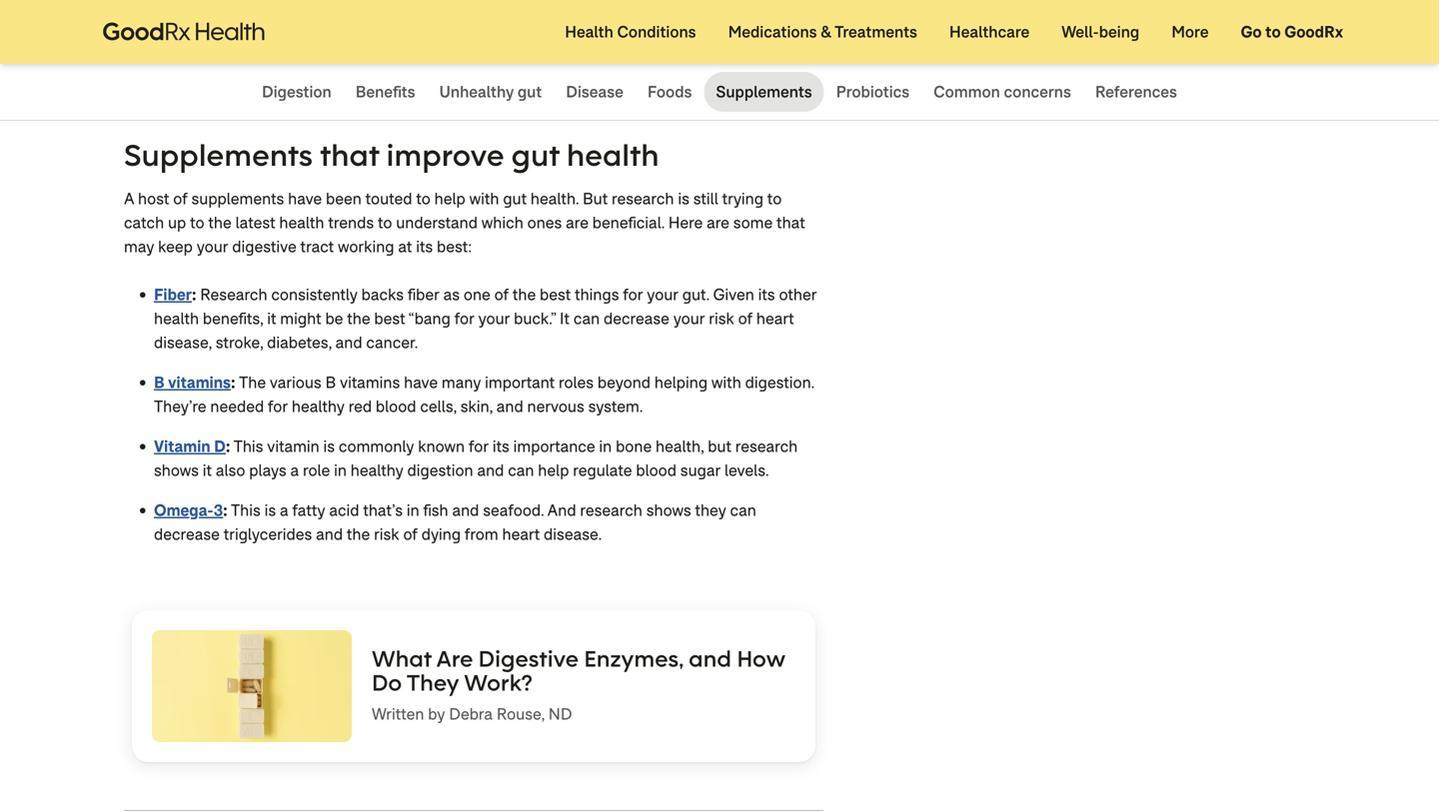 Task type: describe. For each thing, give the bounding box(es) containing it.
disease
[[566, 81, 624, 102]]

here
[[668, 212, 703, 233]]

of right one
[[494, 284, 509, 305]]

references
[[1095, 81, 1177, 102]]

decrease inside this is a fatty acid that's in fish and seafood. and research shows they can decrease triglycerides and the risk of dying from heart disease.
[[154, 524, 220, 545]]

regulate
[[573, 460, 632, 481]]

backs
[[361, 284, 404, 305]]

vitamins inside the various b vitamins have many important roles beyond helping with digestion. they're needed for healthy red blood cells, skin, and nervous system.
[[340, 372, 400, 393]]

it inside this vitamin is commonly known for its importance in bone health, but research shows it also plays a role in healthy digestion and can help regulate blood sugar levels.
[[203, 460, 212, 481]]

to up understand
[[416, 188, 431, 209]]

disease link
[[554, 72, 636, 112]]

: for d
[[226, 436, 230, 457]]

research
[[200, 284, 267, 305]]

go to goodrx link
[[1225, 0, 1359, 64]]

other
[[779, 284, 817, 305]]

supplements for supplements that improve gut health
[[124, 135, 313, 174]]

rouse,
[[497, 704, 545, 725]]

healthcare button
[[933, 0, 1046, 64]]

enzymes,
[[584, 644, 683, 673]]

acid
[[329, 500, 359, 521]]

how
[[737, 644, 786, 673]]

health conditions button
[[549, 0, 712, 64]]

in inside this is a fatty acid that's in fish and seafood. and research shows they can decrease triglycerides and the risk of dying from heart disease.
[[407, 500, 419, 521]]

ones
[[527, 212, 562, 233]]

common concerns
[[934, 81, 1071, 102]]

given
[[713, 284, 754, 305]]

vitamin d link
[[154, 436, 226, 457]]

be
[[325, 308, 343, 329]]

of inside this is a fatty acid that's in fish and seafood. and research shows they can decrease triglycerides and the risk of dying from heart disease.
[[403, 524, 418, 545]]

its inside research consistently backs fiber as one of the best things for your gut. given its other health benefits, it might be the best "bang for your buck." it can decrease your risk of heart disease, stroke, diabetes, and cancer.
[[758, 284, 775, 305]]

they
[[695, 500, 726, 521]]

references link
[[1083, 72, 1189, 112]]

foods link
[[636, 72, 704, 112]]

commonly
[[339, 436, 414, 457]]

&
[[821, 21, 832, 42]]

is inside this vitamin is commonly known for its importance in bone health, but research shows it also plays a role in healthy digestion and can help regulate blood sugar levels.
[[323, 436, 335, 457]]

0 horizontal spatial in
[[334, 460, 347, 481]]

health inside a host of supplements have been touted to help with gut health. but research is still trying to catch up to the latest health trends to understand which ones are beneficial. here are some that may keep your digestive tract working at its best:
[[279, 212, 324, 233]]

1 are from the left
[[566, 212, 589, 233]]

up
[[168, 212, 186, 233]]

host
[[138, 188, 169, 209]]

benefits
[[356, 81, 415, 102]]

this is a fatty acid that's in fish and seafood. and research shows they can decrease triglycerides and the risk of dying from heart disease.
[[154, 500, 756, 545]]

research consistently backs fiber as one of the best things for your gut. given its other health benefits, it might be the best "bang for your buck." it can decrease your risk of heart disease, stroke, diabetes, and cancer.
[[154, 284, 817, 353]]

tract
[[300, 236, 334, 257]]

but
[[708, 436, 732, 457]]

go to goodrx
[[1241, 21, 1343, 42]]

system.
[[588, 396, 643, 417]]

understand
[[396, 212, 478, 233]]

debra
[[449, 704, 493, 725]]

and inside research consistently backs fiber as one of the best things for your gut. given its other health benefits, it might be the best "bang for your buck." it can decrease your risk of heart disease, stroke, diabetes, and cancer.
[[335, 332, 362, 353]]

risk inside research consistently backs fiber as one of the best things for your gut. given its other health benefits, it might be the best "bang for your buck." it can decrease your risk of heart disease, stroke, diabetes, and cancer.
[[709, 308, 734, 329]]

do
[[372, 668, 402, 697]]

that inside a host of supplements have been touted to help with gut health. but research is still trying to catch up to the latest health trends to understand which ones are beneficial. here are some that may keep your digestive tract working at its best:
[[777, 212, 805, 233]]

digestion
[[262, 81, 332, 102]]

it
[[560, 308, 570, 329]]

and inside the various b vitamins have many important roles beyond helping with digestion. they're needed for healthy red blood cells, skin, and nervous system.
[[497, 396, 523, 417]]

0 horizontal spatial that
[[320, 135, 379, 174]]

: for vitamins
[[231, 372, 235, 393]]

are
[[436, 644, 473, 673]]

: for 3
[[223, 500, 228, 521]]

d
[[214, 436, 226, 457]]

touted
[[365, 188, 412, 209]]

nd
[[548, 704, 572, 725]]

latest
[[235, 212, 275, 233]]

have for supplements
[[288, 188, 322, 209]]

a host of supplements have been touted to help with gut health. but research is still trying to catch up to the latest health trends to understand which ones are beneficial. here are some that may keep your digestive tract working at its best:
[[124, 188, 805, 257]]

might
[[280, 308, 321, 329]]

can inside this is a fatty acid that's in fish and seafood. and research shows they can decrease triglycerides and the risk of dying from heart disease.
[[730, 500, 756, 521]]

as
[[443, 284, 460, 305]]

nervous
[[527, 396, 584, 417]]

research inside this is a fatty acid that's in fish and seafood. and research shows they can decrease triglycerides and the risk of dying from heart disease.
[[580, 500, 643, 521]]

work?
[[464, 668, 532, 697]]

disease.
[[544, 524, 602, 545]]

cells,
[[420, 396, 457, 417]]

probiotics link
[[824, 72, 922, 112]]

goodrx
[[1285, 21, 1343, 42]]

gut inside a host of supplements have been touted to help with gut health. but research is still trying to catch up to the latest health trends to understand which ones are beneficial. here are some that may keep your digestive tract working at its best:
[[503, 188, 527, 209]]

with inside the various b vitamins have many important roles beyond helping with digestion. they're needed for healthy red blood cells, skin, and nervous system.
[[712, 372, 741, 393]]

1 vertical spatial best
[[374, 308, 405, 329]]

supplements that improve gut health
[[124, 135, 659, 174]]

can inside this vitamin is commonly known for its importance in bone health, but research shows it also plays a role in healthy digestion and can help regulate blood sugar levels.
[[508, 460, 534, 481]]

that's
[[363, 500, 403, 521]]

gut inside "link"
[[518, 81, 542, 102]]

seafood.
[[483, 500, 544, 521]]

to right trying
[[767, 188, 782, 209]]

goodrx health image
[[92, 11, 276, 53]]

supplements for supplements
[[716, 81, 812, 102]]

the up buck."
[[513, 284, 536, 305]]

important
[[485, 372, 555, 393]]

more
[[1172, 21, 1209, 42]]

written
[[372, 704, 424, 725]]

heart inside research consistently backs fiber as one of the best things for your gut. given its other health benefits, it might be the best "bang for your buck." it can decrease your risk of heart disease, stroke, diabetes, and cancer.
[[757, 308, 794, 329]]

fiber
[[408, 284, 440, 305]]

stroke,
[[216, 332, 263, 353]]

things
[[575, 284, 619, 305]]

common
[[934, 81, 1000, 102]]

shows inside this is a fatty acid that's in fish and seafood. and research shows they can decrease triglycerides and the risk of dying from heart disease.
[[646, 500, 691, 521]]

and
[[547, 500, 576, 521]]

decrease inside research consistently backs fiber as one of the best things for your gut. given its other health benefits, it might be the best "bang for your buck." it can decrease your risk of heart disease, stroke, diabetes, and cancer.
[[604, 308, 670, 329]]

fatty
[[292, 500, 325, 521]]

levels.
[[725, 460, 769, 481]]

medications & treatments
[[728, 21, 917, 42]]

supplements
[[191, 188, 284, 209]]

a inside this is a fatty acid that's in fish and seafood. and research shows they can decrease triglycerides and the risk of dying from heart disease.
[[280, 500, 289, 521]]

blood inside the various b vitamins have many important roles beyond helping with digestion. they're needed for healthy red blood cells, skin, and nervous system.
[[376, 396, 416, 417]]

your down one
[[478, 308, 510, 329]]

treatments
[[835, 21, 917, 42]]

0 vertical spatial health
[[567, 135, 659, 174]]

best:
[[437, 236, 472, 257]]

is inside a host of supplements have been touted to help with gut health. but research is still trying to catch up to the latest health trends to understand which ones are beneficial. here are some that may keep your digestive tract working at its best:
[[678, 188, 690, 209]]

dying
[[421, 524, 461, 545]]

and inside this vitamin is commonly known for its importance in bone health, but research shows it also plays a role in healthy digestion and can help regulate blood sugar levels.
[[477, 460, 504, 481]]

vitamin d :
[[154, 436, 230, 457]]

trying
[[722, 188, 764, 209]]

digestion link
[[250, 72, 344, 112]]



Task type: locate. For each thing, give the bounding box(es) containing it.
it left might
[[267, 308, 276, 329]]

0 vertical spatial a
[[290, 460, 299, 481]]

1 vertical spatial this
[[231, 500, 261, 521]]

is left still at the top left of the page
[[678, 188, 690, 209]]

1 horizontal spatial supplements
[[716, 81, 812, 102]]

helping
[[655, 372, 708, 393]]

research inside this vitamin is commonly known for its importance in bone health, but research shows it also plays a role in healthy digestion and can help regulate blood sugar levels.
[[735, 436, 798, 457]]

best up cancer.
[[374, 308, 405, 329]]

heart inside this is a fatty acid that's in fish and seafood. and research shows they can decrease triglycerides and the risk of dying from heart disease.
[[502, 524, 540, 545]]

fiber :
[[154, 284, 196, 305]]

and down important
[[497, 396, 523, 417]]

in up regulate
[[599, 436, 612, 457]]

to right go
[[1266, 21, 1281, 42]]

research up beneficial.
[[612, 188, 674, 209]]

for inside the various b vitamins have many important roles beyond helping with digestion. they're needed for healthy red blood cells, skin, and nervous system.
[[268, 396, 288, 417]]

2 horizontal spatial health
[[567, 135, 659, 174]]

in right role
[[334, 460, 347, 481]]

2 are from the left
[[707, 212, 730, 233]]

heart down other
[[757, 308, 794, 329]]

health
[[567, 135, 659, 174], [279, 212, 324, 233], [154, 308, 199, 329]]

to
[[1266, 21, 1281, 42], [416, 188, 431, 209], [767, 188, 782, 209], [190, 212, 204, 233], [378, 212, 392, 233]]

1 vertical spatial supplements
[[124, 135, 313, 174]]

1 horizontal spatial are
[[707, 212, 730, 233]]

your down 'gut.'
[[673, 308, 705, 329]]

1 horizontal spatial blood
[[636, 460, 677, 481]]

1 horizontal spatial vitamins
[[340, 372, 400, 393]]

0 horizontal spatial can
[[508, 460, 534, 481]]

still
[[693, 188, 718, 209]]

have inside a host of supplements have been touted to help with gut health. but research is still trying to catch up to the latest health trends to understand which ones are beneficial. here are some that may keep your digestive tract working at its best:
[[288, 188, 322, 209]]

unhealthy gut
[[439, 81, 542, 102]]

healthy inside the various b vitamins have many important roles beyond helping with digestion. they're needed for healthy red blood cells, skin, and nervous system.
[[292, 396, 345, 417]]

is up role
[[323, 436, 335, 457]]

heart down seafood.
[[502, 524, 540, 545]]

for inside this vitamin is commonly known for its importance in bone health, but research shows it also plays a role in healthy digestion and can help regulate blood sugar levels.
[[469, 436, 489, 457]]

0 vertical spatial this
[[234, 436, 263, 457]]

1 vertical spatial help
[[538, 460, 569, 481]]

for
[[623, 284, 643, 305], [454, 308, 475, 329], [268, 396, 288, 417], [469, 436, 489, 457]]

research down regulate
[[580, 500, 643, 521]]

1 vertical spatial blood
[[636, 460, 677, 481]]

0 horizontal spatial have
[[288, 188, 322, 209]]

health: supplements & herbs: gettyimages 1302521691 image
[[152, 631, 352, 743]]

0 horizontal spatial its
[[416, 236, 433, 257]]

your
[[197, 236, 228, 257], [647, 284, 679, 305], [478, 308, 510, 329], [673, 308, 705, 329]]

from
[[465, 524, 498, 545]]

0 horizontal spatial supplements
[[124, 135, 313, 174]]

0 vertical spatial healthy
[[292, 396, 345, 417]]

2 vertical spatial its
[[493, 436, 510, 457]]

shows left "they"
[[646, 500, 691, 521]]

its inside a host of supplements have been touted to help with gut health. but research is still trying to catch up to the latest health trends to understand which ones are beneficial. here are some that may keep your digestive tract working at its best:
[[416, 236, 433, 257]]

2 vertical spatial can
[[730, 500, 756, 521]]

well-being
[[1062, 21, 1140, 42]]

of left the "dying"
[[403, 524, 418, 545]]

have up cells,
[[404, 372, 438, 393]]

health conditions
[[565, 21, 696, 42]]

vitamin
[[154, 436, 211, 457]]

dialog
[[0, 0, 1439, 813]]

1 vertical spatial with
[[712, 372, 741, 393]]

1 horizontal spatial in
[[407, 500, 419, 521]]

2 vitamins from the left
[[340, 372, 400, 393]]

concerns
[[1004, 81, 1071, 102]]

1 horizontal spatial is
[[323, 436, 335, 457]]

may
[[124, 236, 154, 257]]

2 vertical spatial is
[[264, 500, 276, 521]]

1 horizontal spatial heart
[[757, 308, 794, 329]]

disease,
[[154, 332, 212, 353]]

at
[[398, 236, 412, 257]]

1 horizontal spatial that
[[777, 212, 805, 233]]

1 horizontal spatial its
[[493, 436, 510, 457]]

triglycerides
[[224, 524, 312, 545]]

research up levels.
[[735, 436, 798, 457]]

is inside this is a fatty acid that's in fish and seafood. and research shows they can decrease triglycerides and the risk of dying from heart disease.
[[264, 500, 276, 521]]

help up understand
[[434, 188, 466, 209]]

is
[[678, 188, 690, 209], [323, 436, 335, 457], [264, 500, 276, 521]]

well-being button
[[1046, 0, 1156, 64]]

of inside a host of supplements have been touted to help with gut health. but research is still trying to catch up to the latest health trends to understand which ones are beneficial. here are some that may keep your digestive tract working at its best:
[[173, 188, 188, 209]]

well-
[[1062, 21, 1099, 42]]

this for plays
[[234, 436, 263, 457]]

a inside this vitamin is commonly known for its importance in bone health, but research shows it also plays a role in healthy digestion and can help regulate blood sugar levels.
[[290, 460, 299, 481]]

can up seafood.
[[508, 460, 534, 481]]

vitamins up they're
[[168, 372, 231, 393]]

the
[[208, 212, 232, 233], [513, 284, 536, 305], [347, 308, 370, 329], [347, 524, 370, 545]]

help down importance
[[538, 460, 569, 481]]

health up tract
[[279, 212, 324, 233]]

the inside this is a fatty acid that's in fish and seafood. and research shows they can decrease triglycerides and the risk of dying from heart disease.
[[347, 524, 370, 545]]

bone
[[616, 436, 652, 457]]

0 horizontal spatial healthy
[[292, 396, 345, 417]]

1 vertical spatial can
[[508, 460, 534, 481]]

gut.
[[682, 284, 709, 305]]

the down supplements
[[208, 212, 232, 233]]

0 horizontal spatial b
[[154, 372, 165, 393]]

1 horizontal spatial shows
[[646, 500, 691, 521]]

1 b from the left
[[154, 372, 165, 393]]

1 horizontal spatial it
[[267, 308, 276, 329]]

the various b vitamins have many important roles beyond helping with digestion. they're needed for healthy red blood cells, skin, and nervous system.
[[154, 372, 814, 417]]

help inside this vitamin is commonly known for its importance in bone health, but research shows it also plays a role in healthy digestion and can help regulate blood sugar levels.
[[538, 460, 569, 481]]

this inside this vitamin is commonly known for its importance in bone health, but research shows it also plays a role in healthy digestion and can help regulate blood sugar levels.
[[234, 436, 263, 457]]

0 vertical spatial best
[[540, 284, 571, 305]]

0 vertical spatial shows
[[154, 460, 199, 481]]

2 vertical spatial in
[[407, 500, 419, 521]]

1 horizontal spatial with
[[712, 372, 741, 393]]

the inside a host of supplements have been touted to help with gut health. but research is still trying to catch up to the latest health trends to understand which ones are beneficial. here are some that may keep your digestive tract working at its best:
[[208, 212, 232, 233]]

0 vertical spatial decrease
[[604, 308, 670, 329]]

risk inside this is a fatty acid that's in fish and seafood. and research shows they can decrease triglycerides and the risk of dying from heart disease.
[[374, 524, 399, 545]]

this
[[234, 436, 263, 457], [231, 500, 261, 521]]

with inside a host of supplements have been touted to help with gut health. but research is still trying to catch up to the latest health trends to understand which ones are beneficial. here are some that may keep your digestive tract working at its best:
[[469, 188, 499, 209]]

fiber link
[[154, 284, 192, 305]]

with right helping
[[712, 372, 741, 393]]

2 vertical spatial research
[[580, 500, 643, 521]]

1 vertical spatial health
[[279, 212, 324, 233]]

role
[[303, 460, 330, 481]]

healthy down various
[[292, 396, 345, 417]]

its down skin,
[[493, 436, 510, 457]]

have
[[288, 188, 322, 209], [404, 372, 438, 393]]

health.
[[531, 188, 579, 209]]

catch
[[124, 212, 164, 233]]

0 vertical spatial with
[[469, 188, 499, 209]]

can right it on the left top of the page
[[574, 308, 600, 329]]

2 horizontal spatial can
[[730, 500, 756, 521]]

gut up which
[[503, 188, 527, 209]]

1 vertical spatial healthy
[[351, 460, 404, 481]]

for down one
[[454, 308, 475, 329]]

1 vertical spatial gut
[[511, 135, 560, 174]]

gut
[[518, 81, 542, 102], [511, 135, 560, 174], [503, 188, 527, 209]]

supplements link
[[704, 72, 824, 112]]

a left role
[[290, 460, 299, 481]]

b inside the various b vitamins have many important roles beyond helping with digestion. they're needed for healthy red blood cells, skin, and nervous system.
[[325, 372, 336, 393]]

0 horizontal spatial with
[[469, 188, 499, 209]]

its left other
[[758, 284, 775, 305]]

fish
[[423, 500, 448, 521]]

0 horizontal spatial help
[[434, 188, 466, 209]]

1 vertical spatial that
[[777, 212, 805, 233]]

and inside what are digestive enzymes, and how do they work? written by debra rouse, nd
[[689, 644, 732, 673]]

the right be
[[347, 308, 370, 329]]

0 horizontal spatial is
[[264, 500, 276, 521]]

best up it on the left top of the page
[[540, 284, 571, 305]]

supplements up supplements
[[124, 135, 313, 174]]

which
[[482, 212, 524, 233]]

supplements inside 'link'
[[716, 81, 812, 102]]

blood right "red"
[[376, 396, 416, 417]]

2 horizontal spatial its
[[758, 284, 775, 305]]

to down touted
[[378, 212, 392, 233]]

blood inside this vitamin is commonly known for its importance in bone health, but research shows it also plays a role in healthy digestion and can help regulate blood sugar levels.
[[636, 460, 677, 481]]

shows down vitamin
[[154, 460, 199, 481]]

b
[[154, 372, 165, 393], [325, 372, 336, 393]]

for right things
[[623, 284, 643, 305]]

your left 'gut.'
[[647, 284, 679, 305]]

0 horizontal spatial best
[[374, 308, 405, 329]]

1 vertical spatial its
[[758, 284, 775, 305]]

and up seafood.
[[477, 460, 504, 481]]

are down but
[[566, 212, 589, 233]]

beyond
[[598, 372, 651, 393]]

: up also
[[226, 436, 230, 457]]

1 horizontal spatial decrease
[[604, 308, 670, 329]]

go
[[1241, 21, 1262, 42]]

0 horizontal spatial risk
[[374, 524, 399, 545]]

0 vertical spatial that
[[320, 135, 379, 174]]

research
[[612, 188, 674, 209], [735, 436, 798, 457], [580, 500, 643, 521]]

0 horizontal spatial vitamins
[[168, 372, 231, 393]]

and down acid
[[316, 524, 343, 545]]

best
[[540, 284, 571, 305], [374, 308, 405, 329]]

for right known
[[469, 436, 489, 457]]

0 vertical spatial risk
[[709, 308, 734, 329]]

it left also
[[203, 460, 212, 481]]

healthy down commonly
[[351, 460, 404, 481]]

supplements down medications
[[716, 81, 812, 102]]

its right at
[[416, 236, 433, 257]]

can right "they"
[[730, 500, 756, 521]]

help inside a host of supplements have been touted to help with gut health. but research is still trying to catch up to the latest health trends to understand which ones are beneficial. here are some that may keep your digestive tract working at its best:
[[434, 188, 466, 209]]

1 horizontal spatial health
[[279, 212, 324, 233]]

they're
[[154, 396, 206, 417]]

1 vertical spatial research
[[735, 436, 798, 457]]

your inside a host of supplements have been touted to help with gut health. but research is still trying to catch up to the latest health trends to understand which ones are beneficial. here are some that may keep your digestive tract working at its best:
[[197, 236, 228, 257]]

foods
[[648, 81, 692, 102]]

medications
[[728, 21, 817, 42]]

and down be
[[335, 332, 362, 353]]

0 vertical spatial heart
[[757, 308, 794, 329]]

sugar
[[680, 460, 721, 481]]

are down still at the top left of the page
[[707, 212, 730, 233]]

b vitamins link
[[154, 372, 231, 393]]

it inside research consistently backs fiber as one of the best things for your gut. given its other health benefits, it might be the best "bang for your buck." it can decrease your risk of heart disease, stroke, diabetes, and cancer.
[[267, 308, 276, 329]]

of down given
[[738, 308, 753, 329]]

of up the up
[[173, 188, 188, 209]]

this right d
[[234, 436, 263, 457]]

is up triglycerides
[[264, 500, 276, 521]]

0 vertical spatial help
[[434, 188, 466, 209]]

0 vertical spatial in
[[599, 436, 612, 457]]

1 vertical spatial it
[[203, 460, 212, 481]]

1 vertical spatial a
[[280, 500, 289, 521]]

and up from
[[452, 500, 479, 521]]

common concerns link
[[922, 72, 1083, 112]]

decrease down things
[[604, 308, 670, 329]]

0 horizontal spatial shows
[[154, 460, 199, 481]]

0 horizontal spatial blood
[[376, 396, 416, 417]]

0 horizontal spatial decrease
[[154, 524, 220, 545]]

your right keep
[[197, 236, 228, 257]]

have inside the various b vitamins have many important roles beyond helping with digestion. they're needed for healthy red blood cells, skin, and nervous system.
[[404, 372, 438, 393]]

vitamins
[[168, 372, 231, 393], [340, 372, 400, 393]]

1 vertical spatial is
[[323, 436, 335, 457]]

roles
[[559, 372, 594, 393]]

digestion
[[407, 460, 473, 481]]

trends
[[328, 212, 374, 233]]

1 vertical spatial in
[[334, 460, 347, 481]]

gut up health.
[[511, 135, 560, 174]]

risk down given
[[709, 308, 734, 329]]

that right some
[[777, 212, 805, 233]]

1 horizontal spatial help
[[538, 460, 569, 481]]

being
[[1099, 21, 1140, 42]]

1 horizontal spatial risk
[[709, 308, 734, 329]]

for down various
[[268, 396, 288, 417]]

in left fish
[[407, 500, 419, 521]]

2 horizontal spatial is
[[678, 188, 690, 209]]

: left the research
[[192, 284, 196, 305]]

0 horizontal spatial a
[[280, 500, 289, 521]]

some
[[733, 212, 773, 233]]

1 horizontal spatial healthy
[[351, 460, 404, 481]]

its
[[416, 236, 433, 257], [758, 284, 775, 305], [493, 436, 510, 457]]

b up they're
[[154, 372, 165, 393]]

2 horizontal spatial in
[[599, 436, 612, 457]]

0 horizontal spatial health
[[154, 308, 199, 329]]

that up been
[[320, 135, 379, 174]]

1 vertical spatial decrease
[[154, 524, 220, 545]]

1 vertical spatial heart
[[502, 524, 540, 545]]

known
[[418, 436, 465, 457]]

its inside this vitamin is commonly known for its importance in bone health, but research shows it also plays a role in healthy digestion and can help regulate blood sugar levels.
[[493, 436, 510, 457]]

can
[[574, 308, 600, 329], [508, 460, 534, 481], [730, 500, 756, 521]]

health inside research consistently backs fiber as one of the best things for your gut. given its other health benefits, it might be the best "bang for your buck." it can decrease your risk of heart disease, stroke, diabetes, and cancer.
[[154, 308, 199, 329]]

vitamin
[[267, 436, 320, 457]]

with
[[469, 188, 499, 209], [712, 372, 741, 393]]

importance
[[513, 436, 595, 457]]

this right 3
[[231, 500, 261, 521]]

health down fiber : at left top
[[154, 308, 199, 329]]

medications & treatments button
[[712, 0, 933, 64]]

: left the
[[231, 372, 235, 393]]

1 horizontal spatial can
[[574, 308, 600, 329]]

many
[[442, 372, 481, 393]]

diabetes,
[[267, 332, 332, 353]]

this inside this is a fatty acid that's in fish and seafood. and research shows they can decrease triglycerides and the risk of dying from heart disease.
[[231, 500, 261, 521]]

unhealthy gut link
[[427, 72, 554, 112]]

a left fatty
[[280, 500, 289, 521]]

and left how
[[689, 644, 732, 673]]

0 vertical spatial research
[[612, 188, 674, 209]]

0 horizontal spatial heart
[[502, 524, 540, 545]]

0 horizontal spatial it
[[203, 460, 212, 481]]

with up which
[[469, 188, 499, 209]]

: down also
[[223, 500, 228, 521]]

improve
[[386, 135, 504, 174]]

help
[[434, 188, 466, 209], [538, 460, 569, 481]]

risk
[[709, 308, 734, 329], [374, 524, 399, 545]]

1 horizontal spatial best
[[540, 284, 571, 305]]

the down acid
[[347, 524, 370, 545]]

been
[[326, 188, 362, 209]]

1 vitamins from the left
[[168, 372, 231, 393]]

2 b from the left
[[325, 372, 336, 393]]

decrease down omega-3 link
[[154, 524, 220, 545]]

fiber
[[154, 284, 192, 305]]

0 vertical spatial blood
[[376, 396, 416, 417]]

1 vertical spatial risk
[[374, 524, 399, 545]]

red
[[349, 396, 372, 417]]

0 vertical spatial it
[[267, 308, 276, 329]]

0 vertical spatial gut
[[518, 81, 542, 102]]

1 vertical spatial have
[[404, 372, 438, 393]]

have left been
[[288, 188, 322, 209]]

b vitamins :
[[154, 372, 239, 393]]

b right various
[[325, 372, 336, 393]]

0 vertical spatial its
[[416, 236, 433, 257]]

1 horizontal spatial have
[[404, 372, 438, 393]]

0 vertical spatial have
[[288, 188, 322, 209]]

0 vertical spatial supplements
[[716, 81, 812, 102]]

1 vertical spatial shows
[[646, 500, 691, 521]]

1 horizontal spatial a
[[290, 460, 299, 481]]

gut right unhealthy
[[518, 81, 542, 102]]

"bang
[[408, 308, 451, 329]]

health up but
[[567, 135, 659, 174]]

2 vertical spatial health
[[154, 308, 199, 329]]

have for vitamins
[[404, 372, 438, 393]]

1 horizontal spatial b
[[325, 372, 336, 393]]

blood down bone
[[636, 460, 677, 481]]

what
[[372, 644, 432, 673]]

risk down that's
[[374, 524, 399, 545]]

shows inside this vitamin is commonly known for its importance in bone health, but research shows it also plays a role in healthy digestion and can help regulate blood sugar levels.
[[154, 460, 199, 481]]

to right the up
[[190, 212, 204, 233]]

can inside research consistently backs fiber as one of the best things for your gut. given its other health benefits, it might be the best "bang for your buck." it can decrease your risk of heart disease, stroke, diabetes, and cancer.
[[574, 308, 600, 329]]

this for triglycerides
[[231, 500, 261, 521]]

unhealthy
[[439, 81, 514, 102]]

they
[[407, 668, 459, 697]]

vitamins up "red"
[[340, 372, 400, 393]]

2 vertical spatial gut
[[503, 188, 527, 209]]

healthy inside this vitamin is commonly known for its importance in bone health, but research shows it also plays a role in healthy digestion and can help regulate blood sugar levels.
[[351, 460, 404, 481]]

0 vertical spatial can
[[574, 308, 600, 329]]

0 vertical spatial is
[[678, 188, 690, 209]]

research inside a host of supplements have been touted to help with gut health. but research is still trying to catch up to the latest health trends to understand which ones are beneficial. here are some that may keep your digestive tract working at its best:
[[612, 188, 674, 209]]

more button
[[1156, 0, 1225, 64]]

a
[[290, 460, 299, 481], [280, 500, 289, 521]]

cancer.
[[366, 332, 418, 353]]

0 horizontal spatial are
[[566, 212, 589, 233]]

that
[[320, 135, 379, 174], [777, 212, 805, 233]]

:
[[192, 284, 196, 305], [231, 372, 235, 393], [226, 436, 230, 457], [223, 500, 228, 521]]



Task type: vqa. For each thing, say whether or not it's contained in the screenshot.
amoxicillin coupon - amoxicillin 500mg capsule Image
no



